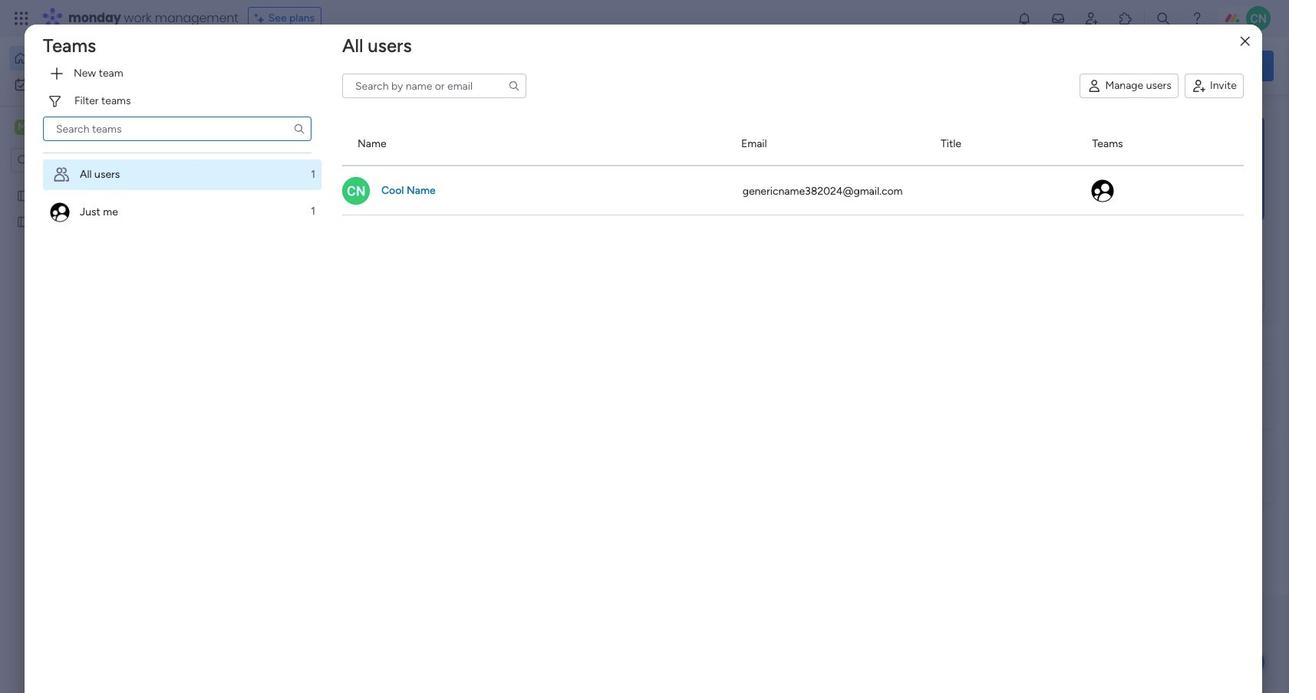 Task type: vqa. For each thing, say whether or not it's contained in the screenshot.
middle "option"
no



Task type: describe. For each thing, give the bounding box(es) containing it.
1 horizontal spatial cool name image
[[1246, 6, 1271, 31]]

public board image
[[16, 214, 31, 229]]

select product image
[[14, 11, 29, 26]]

search image for search by name or email search field
[[508, 80, 520, 92]]

search image for search teams search field
[[293, 123, 305, 135]]

search everything image
[[1156, 11, 1171, 26]]

templates image image
[[1057, 116, 1260, 222]]

none search field search by name or email
[[342, 74, 526, 98]]

cool name image inside row
[[342, 177, 370, 204]]

notifications image
[[1017, 11, 1032, 26]]

see plans image
[[255, 10, 268, 27]]

workspace image
[[15, 119, 30, 136]]

help center element
[[1044, 440, 1274, 501]]

invite members image
[[1084, 11, 1100, 26]]

getting started element
[[1044, 366, 1274, 428]]

quick search results list box
[[237, 143, 1007, 347]]



Task type: locate. For each thing, give the bounding box(es) containing it.
close recently visited image
[[237, 125, 256, 143]]

1 vertical spatial search image
[[293, 123, 305, 135]]

none search field search teams
[[43, 117, 312, 141]]

monday marketplace image
[[1118, 11, 1133, 26]]

2 row from the top
[[342, 166, 1244, 215]]

list box
[[0, 179, 196, 442]]

row
[[342, 123, 1244, 166], [342, 166, 1244, 215]]

None search field
[[342, 74, 526, 98], [43, 117, 312, 141]]

0 horizontal spatial cool name image
[[342, 177, 370, 204]]

option
[[9, 46, 186, 71], [9, 72, 186, 97], [43, 159, 321, 190], [0, 181, 196, 185], [43, 196, 321, 227]]

1 vertical spatial cool name image
[[342, 177, 370, 204]]

1 row from the top
[[342, 123, 1244, 166]]

0 horizontal spatial search image
[[293, 123, 305, 135]]

1 horizontal spatial search image
[[508, 80, 520, 92]]

workspace selection element
[[15, 118, 128, 138]]

Search in workspace field
[[32, 152, 128, 169]]

0 vertical spatial cool name image
[[1246, 6, 1271, 31]]

0 vertical spatial none search field
[[342, 74, 526, 98]]

grid
[[342, 123, 1244, 694]]

1 horizontal spatial none search field
[[342, 74, 526, 98]]

0 vertical spatial search image
[[508, 80, 520, 92]]

close image
[[1241, 36, 1250, 47]]

1 vertical spatial none search field
[[43, 117, 312, 141]]

search image
[[508, 80, 520, 92], [293, 123, 305, 135]]

update feed image
[[1050, 11, 1066, 26]]

0 horizontal spatial none search field
[[43, 117, 312, 141]]

public board image
[[16, 188, 31, 203]]

Search by name or email search field
[[342, 74, 526, 98]]

Search teams search field
[[43, 117, 312, 141]]

cool name image
[[1246, 6, 1271, 31], [342, 177, 370, 204]]

help image
[[1189, 11, 1205, 26]]



